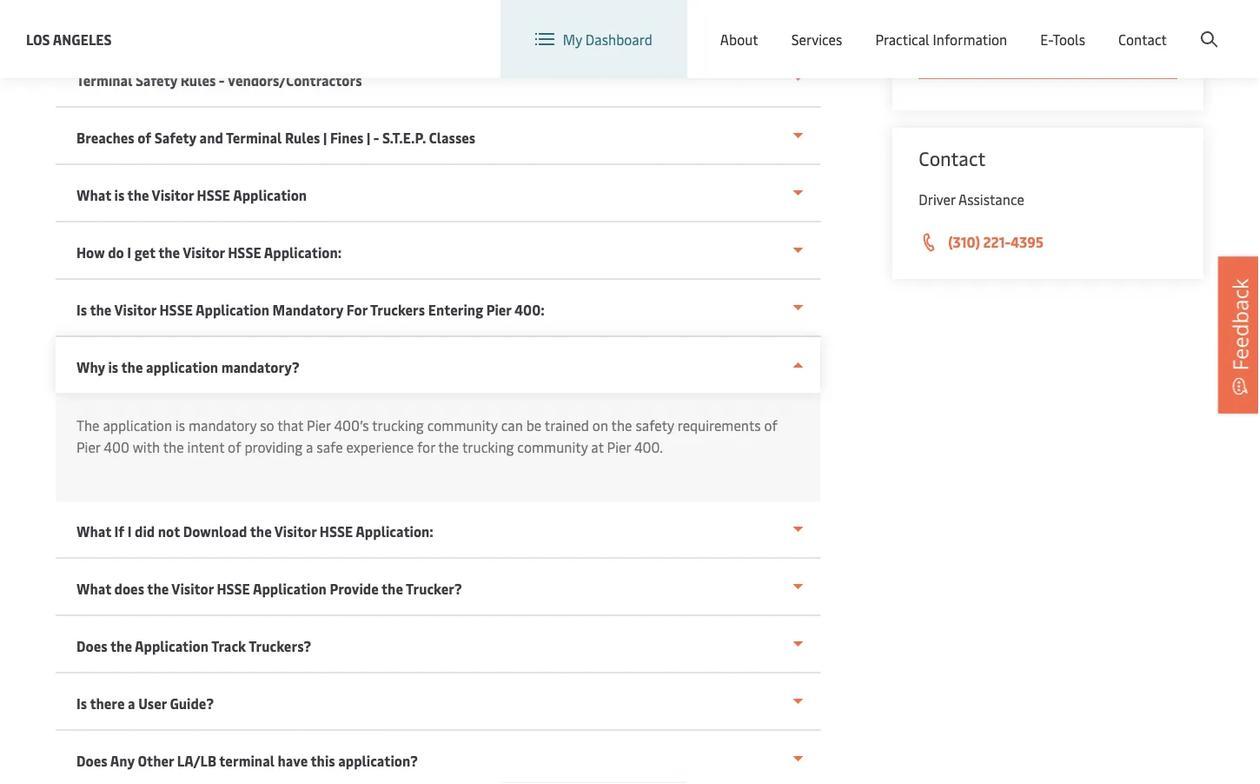 Task type: locate. For each thing, give the bounding box(es) containing it.
what if i did not download the visitor hsse application:
[[76, 522, 434, 541]]

community up the for
[[427, 416, 498, 435]]

the application is mandatory so that pier 400's trucking community can be trained on the safety requirements of pier 400 with the intent of providing a safe experience for the trucking community at pier 400.
[[76, 416, 778, 456]]

i right do
[[127, 243, 131, 262]]

0 vertical spatial -
[[219, 71, 225, 90]]

what inside what does the visitor hsse application provide the trucker? dropdown button
[[76, 579, 111, 598]]

the up "why"
[[90, 300, 112, 319]]

is down how
[[76, 300, 87, 319]]

is right "why"
[[108, 358, 118, 376]]

safety inside dropdown button
[[136, 71, 177, 90]]

1 does from the top
[[76, 637, 108, 655]]

hsse
[[197, 186, 230, 204], [228, 243, 261, 262], [159, 300, 193, 319], [320, 522, 353, 541], [217, 579, 250, 598]]

1 vertical spatial community
[[517, 438, 588, 456]]

terminal down angeles at the top left
[[76, 71, 132, 90]]

is for is there a user guide?
[[76, 694, 87, 713]]

hsse inside dropdown button
[[228, 243, 261, 262]]

2 vertical spatial of
[[228, 438, 241, 456]]

safety
[[636, 416, 674, 435]]

what inside what if i did not download the visitor hsse application: dropdown button
[[76, 522, 111, 541]]

1 horizontal spatial contact
[[1119, 30, 1167, 48]]

0 horizontal spatial driver
[[919, 190, 956, 209]]

what left does
[[76, 579, 111, 598]]

0 horizontal spatial of
[[138, 128, 151, 147]]

1 vertical spatial rules
[[285, 128, 320, 147]]

- up 'and'
[[219, 71, 225, 90]]

3 what from the top
[[76, 579, 111, 598]]

2 vertical spatial is
[[175, 416, 185, 435]]

visitor down what is the visitor hsse application
[[183, 243, 225, 262]]

trucking up experience
[[372, 416, 424, 435]]

that
[[277, 416, 303, 435]]

community down trained
[[517, 438, 588, 456]]

1 i from the top
[[127, 243, 131, 262]]

0 vertical spatial application
[[146, 358, 218, 376]]

0 horizontal spatial terminal
[[76, 71, 132, 90]]

feedback button
[[1219, 257, 1259, 413]]

feedback
[[1226, 278, 1254, 371]]

terminal
[[76, 71, 132, 90], [226, 128, 282, 147]]

fines
[[330, 128, 364, 147]]

application down the how do i get the visitor hsse application: at left
[[196, 300, 269, 319]]

of
[[138, 128, 151, 147], [764, 416, 778, 435], [228, 438, 241, 456]]

application left track
[[135, 637, 209, 655]]

1 horizontal spatial |
[[367, 128, 370, 147]]

0 vertical spatial a
[[306, 438, 313, 456]]

1 horizontal spatial rules
[[285, 128, 320, 147]]

provide
[[330, 579, 379, 598]]

information inside "dropdown button"
[[933, 30, 1008, 48]]

truckers
[[370, 300, 425, 319]]

does inside dropdown button
[[76, 637, 108, 655]]

pier inside is the visitor hsse application mandatory for truckers entering pier 400: dropdown button
[[486, 300, 511, 319]]

0 vertical spatial community
[[427, 416, 498, 435]]

1 vertical spatial does
[[76, 751, 108, 770]]

of right requirements
[[764, 416, 778, 435]]

i inside dropdown button
[[127, 243, 131, 262]]

visitor down get in the top left of the page
[[114, 300, 156, 319]]

login / create account
[[1086, 16, 1226, 35]]

1 horizontal spatial of
[[228, 438, 241, 456]]

| left fines
[[323, 128, 327, 147]]

0 horizontal spatial a
[[128, 694, 135, 713]]

-
[[219, 71, 225, 90], [374, 128, 379, 147]]

why is the application mandatory? button
[[56, 337, 821, 393]]

vendors/contractors
[[227, 71, 362, 90]]

and
[[200, 128, 223, 147]]

1 is from the top
[[76, 300, 87, 319]]

community
[[427, 416, 498, 435], [517, 438, 588, 456]]

la/lb
[[177, 751, 216, 770]]

rules inside dropdown button
[[285, 128, 320, 147]]

application up with
[[103, 416, 172, 435]]

angeles
[[53, 30, 112, 48]]

at
[[591, 438, 604, 456]]

1 vertical spatial trucking
[[462, 438, 514, 456]]

hsse down what is the visitor hsse application
[[228, 243, 261, 262]]

what up how
[[76, 186, 111, 204]]

1 vertical spatial application
[[103, 416, 172, 435]]

of down mandatory
[[228, 438, 241, 456]]

application up mandatory
[[146, 358, 218, 376]]

1 vertical spatial -
[[374, 128, 379, 147]]

1 horizontal spatial information
[[1031, 43, 1108, 62]]

does left any
[[76, 751, 108, 770]]

is inside is the visitor hsse application mandatory for truckers entering pier 400: dropdown button
[[76, 300, 87, 319]]

mandatory
[[273, 300, 344, 319]]

1 vertical spatial of
[[764, 416, 778, 435]]

driver up (310)
[[919, 190, 956, 209]]

a inside the application is mandatory so that pier 400's trucking community can be trained on the safety requirements of pier 400 with the intent of providing a safe experience for the trucking community at pier 400.
[[306, 438, 313, 456]]

|
[[323, 128, 327, 147], [367, 128, 370, 147]]

0 horizontal spatial -
[[219, 71, 225, 90]]

| right fines
[[367, 128, 370, 147]]

driver information link
[[919, 29, 1178, 79]]

is inside the is there a user guide? dropdown button
[[76, 694, 87, 713]]

what if i did not download the visitor hsse application: button
[[56, 502, 821, 559]]

2 is from the top
[[76, 694, 87, 713]]

does any other la/lb terminal have this application?
[[76, 751, 418, 770]]

0 vertical spatial is
[[76, 300, 87, 319]]

the down does
[[110, 637, 132, 655]]

what for what is the visitor hsse application
[[76, 186, 111, 204]]

does for does any other la/lb terminal have this application?
[[76, 751, 108, 770]]

does up there
[[76, 637, 108, 655]]

driver for driver assistance
[[919, 190, 956, 209]]

1 vertical spatial driver
[[919, 190, 956, 209]]

for
[[417, 438, 435, 456]]

1 vertical spatial i
[[128, 522, 132, 541]]

is up do
[[114, 186, 125, 204]]

about
[[720, 30, 759, 48]]

hsse down 'and'
[[197, 186, 230, 204]]

driver down menu
[[989, 43, 1028, 62]]

i right if
[[128, 522, 132, 541]]

0 vertical spatial safety
[[136, 71, 177, 90]]

of right breaches at the left top of page
[[138, 128, 151, 147]]

does inside dropdown button
[[76, 751, 108, 770]]

driver
[[989, 43, 1028, 62], [919, 190, 956, 209]]

my
[[563, 30, 582, 48]]

pier right "at"
[[607, 438, 631, 456]]

is left there
[[76, 694, 87, 713]]

hsse up track
[[217, 579, 250, 598]]

visitor
[[152, 186, 194, 204], [183, 243, 225, 262], [114, 300, 156, 319], [274, 522, 317, 541], [172, 579, 214, 598]]

services
[[792, 30, 843, 48]]

application: up trucker? in the left bottom of the page
[[356, 522, 434, 541]]

terminal right 'and'
[[226, 128, 282, 147]]

0 vertical spatial of
[[138, 128, 151, 147]]

truckers?
[[249, 637, 311, 655]]

a
[[306, 438, 313, 456], [128, 694, 135, 713]]

is there a user guide? button
[[56, 674, 821, 731]]

rules left fines
[[285, 128, 320, 147]]

1 vertical spatial terminal
[[226, 128, 282, 147]]

the right with
[[163, 438, 184, 456]]

what left if
[[76, 522, 111, 541]]

global
[[924, 16, 964, 35]]

the
[[127, 186, 149, 204], [158, 243, 180, 262], [90, 300, 112, 319], [121, 358, 143, 376], [611, 416, 632, 435], [163, 438, 184, 456], [438, 438, 459, 456], [250, 522, 272, 541], [147, 579, 169, 598], [382, 579, 403, 598], [110, 637, 132, 655]]

visitor up does the application track truckers?
[[172, 579, 214, 598]]

visitor inside dropdown button
[[114, 300, 156, 319]]

1 vertical spatial is
[[76, 694, 87, 713]]

hsse up provide
[[320, 522, 353, 541]]

safety
[[136, 71, 177, 90], [155, 128, 196, 147]]

0 horizontal spatial trucking
[[372, 416, 424, 435]]

application: up mandatory
[[264, 243, 342, 262]]

is for is the visitor hsse application mandatory for truckers entering pier 400:
[[76, 300, 87, 319]]

2 i from the top
[[128, 522, 132, 541]]

requirements
[[678, 416, 761, 435]]

intent
[[187, 438, 224, 456]]

if
[[114, 522, 124, 541]]

1 horizontal spatial terminal
[[226, 128, 282, 147]]

0 vertical spatial is
[[114, 186, 125, 204]]

0 horizontal spatial application:
[[264, 243, 342, 262]]

do
[[108, 243, 124, 262]]

1 what from the top
[[76, 186, 111, 204]]

is
[[114, 186, 125, 204], [108, 358, 118, 376], [175, 416, 185, 435]]

1 vertical spatial safety
[[155, 128, 196, 147]]

0 vertical spatial i
[[127, 243, 131, 262]]

1 | from the left
[[323, 128, 327, 147]]

1 horizontal spatial application:
[[356, 522, 434, 541]]

application down breaches of safety and terminal rules | fines | - s.t.e.p. classes
[[233, 186, 307, 204]]

login / create account link
[[1054, 0, 1226, 51]]

0 vertical spatial driver
[[989, 43, 1028, 62]]

400:
[[515, 300, 545, 319]]

a left user
[[128, 694, 135, 713]]

driver information
[[989, 43, 1108, 62]]

rules up 'and'
[[181, 71, 216, 90]]

1 horizontal spatial community
[[517, 438, 588, 456]]

pier left "400:"
[[486, 300, 511, 319]]

1 horizontal spatial a
[[306, 438, 313, 456]]

1 horizontal spatial -
[[374, 128, 379, 147]]

mandatory
[[189, 416, 257, 435]]

0 horizontal spatial information
[[933, 30, 1008, 48]]

driver for driver information
[[989, 43, 1028, 62]]

1 horizontal spatial driver
[[989, 43, 1028, 62]]

trucker?
[[406, 579, 462, 598]]

hsse up why is the application mandatory?
[[159, 300, 193, 319]]

0 vertical spatial application:
[[264, 243, 342, 262]]

2 what from the top
[[76, 522, 111, 541]]

pier down the
[[76, 438, 100, 456]]

with
[[133, 438, 160, 456]]

0 horizontal spatial |
[[323, 128, 327, 147]]

- inside dropdown button
[[219, 71, 225, 90]]

2 vertical spatial what
[[76, 579, 111, 598]]

0 vertical spatial what
[[76, 186, 111, 204]]

what inside 'what is the visitor hsse application' dropdown button
[[76, 186, 111, 204]]

1 vertical spatial is
[[108, 358, 118, 376]]

is inside dropdown button
[[108, 358, 118, 376]]

0 vertical spatial terminal
[[76, 71, 132, 90]]

is the visitor hsse application mandatory for truckers entering pier 400: button
[[56, 280, 821, 337]]

- left "s.t.e.p."
[[374, 128, 379, 147]]

i inside dropdown button
[[128, 522, 132, 541]]

trucking down can
[[462, 438, 514, 456]]

does
[[76, 637, 108, 655], [76, 751, 108, 770]]

experience
[[346, 438, 414, 456]]

0 vertical spatial rules
[[181, 71, 216, 90]]

i
[[127, 243, 131, 262], [128, 522, 132, 541]]

0 vertical spatial trucking
[[372, 416, 424, 435]]

2 horizontal spatial of
[[764, 416, 778, 435]]

0 vertical spatial does
[[76, 637, 108, 655]]

is inside dropdown button
[[114, 186, 125, 204]]

1 vertical spatial a
[[128, 694, 135, 713]]

is left mandatory
[[175, 416, 185, 435]]

2 does from the top
[[76, 751, 108, 770]]

terminal inside terminal safety rules - vendors/contractors dropdown button
[[76, 71, 132, 90]]

e-tools
[[1041, 30, 1086, 48]]

is for why
[[108, 358, 118, 376]]

0 horizontal spatial rules
[[181, 71, 216, 90]]

0 horizontal spatial contact
[[919, 145, 986, 171]]

switch location button
[[742, 16, 869, 35]]

what is the visitor hsse application button
[[56, 165, 821, 223]]

1 vertical spatial application:
[[356, 522, 434, 541]]

1 vertical spatial what
[[76, 522, 111, 541]]

have
[[278, 751, 308, 770]]

a left safe
[[306, 438, 313, 456]]

400.
[[634, 438, 663, 456]]



Task type: vqa. For each thing, say whether or not it's contained in the screenshot.
INSTRUCTIONS
no



Task type: describe. For each thing, give the bounding box(es) containing it.
i for did
[[128, 522, 132, 541]]

this
[[311, 751, 335, 770]]

entering
[[428, 300, 483, 319]]

the right get in the top left of the page
[[158, 243, 180, 262]]

on
[[593, 416, 608, 435]]

my dashboard
[[563, 30, 653, 48]]

not
[[158, 522, 180, 541]]

400's
[[334, 416, 369, 435]]

pier up safe
[[307, 416, 331, 435]]

the
[[76, 416, 100, 435]]

is the visitor hsse application mandatory for truckers entering pier 400:
[[76, 300, 545, 319]]

how do i get the visitor hsse application: button
[[56, 223, 821, 280]]

the right the for
[[438, 438, 459, 456]]

does the application track truckers?
[[76, 637, 311, 655]]

the inside dropdown button
[[90, 300, 112, 319]]

create
[[1132, 16, 1172, 35]]

can
[[501, 416, 523, 435]]

s.t.e.p.
[[382, 128, 426, 147]]

does
[[114, 579, 144, 598]]

location
[[815, 16, 869, 35]]

2 | from the left
[[367, 128, 370, 147]]

terminal safety rules - vendors/contractors
[[76, 71, 362, 90]]

terminal safety rules - vendors/contractors button
[[56, 50, 821, 108]]

/
[[1123, 16, 1129, 35]]

visitor up what does the visitor hsse application provide the trucker? on the bottom
[[274, 522, 317, 541]]

is inside the application is mandatory so that pier 400's trucking community can be trained on the safety requirements of pier 400 with the intent of providing a safe experience for the trucking community at pier 400.
[[175, 416, 185, 435]]

account
[[1175, 16, 1226, 35]]

application up truckers?
[[253, 579, 327, 598]]

breaches
[[76, 128, 134, 147]]

of inside dropdown button
[[138, 128, 151, 147]]

terminal inside breaches of safety and terminal rules | fines | - s.t.e.p. classes dropdown button
[[226, 128, 282, 147]]

hsse inside dropdown button
[[159, 300, 193, 319]]

mandatory?
[[221, 358, 299, 376]]

0 vertical spatial contact
[[1119, 30, 1167, 48]]

los
[[26, 30, 50, 48]]

menu
[[968, 16, 1003, 35]]

switch location
[[770, 16, 869, 35]]

does any other la/lb terminal have this application? button
[[56, 731, 821, 783]]

safety inside dropdown button
[[155, 128, 196, 147]]

about button
[[720, 0, 759, 78]]

trained
[[545, 416, 589, 435]]

guide?
[[170, 694, 214, 713]]

visitor up get in the top left of the page
[[152, 186, 194, 204]]

the up get in the top left of the page
[[127, 186, 149, 204]]

application inside dropdown button
[[146, 358, 218, 376]]

los angeles
[[26, 30, 112, 48]]

0 horizontal spatial community
[[427, 416, 498, 435]]

e-
[[1041, 30, 1053, 48]]

what for what does the visitor hsse application provide the trucker?
[[76, 579, 111, 598]]

practical information button
[[876, 0, 1008, 78]]

application: inside what if i did not download the visitor hsse application: dropdown button
[[356, 522, 434, 541]]

1 horizontal spatial trucking
[[462, 438, 514, 456]]

services button
[[792, 0, 843, 78]]

global menu button
[[886, 0, 1021, 52]]

i for get
[[127, 243, 131, 262]]

assistance
[[959, 190, 1025, 209]]

practical
[[876, 30, 930, 48]]

contact button
[[1119, 0, 1167, 78]]

(310) 221-4395 link
[[919, 231, 1178, 254]]

for
[[347, 300, 368, 319]]

what for what if i did not download the visitor hsse application:
[[76, 522, 111, 541]]

so
[[260, 416, 274, 435]]

other
[[138, 751, 174, 770]]

the right "why"
[[121, 358, 143, 376]]

1 vertical spatial contact
[[919, 145, 986, 171]]

does for does the application track truckers?
[[76, 637, 108, 655]]

what does the visitor hsse application provide the trucker? button
[[56, 559, 821, 616]]

how do i get the visitor hsse application:
[[76, 243, 342, 262]]

information for driver information
[[1031, 43, 1108, 62]]

providing
[[245, 438, 303, 456]]

what is the visitor hsse application
[[76, 186, 307, 204]]

4395
[[1011, 233, 1044, 251]]

the right provide
[[382, 579, 403, 598]]

application inside the application is mandatory so that pier 400's trucking community can be trained on the safety requirements of pier 400 with the intent of providing a safe experience for the trucking community at pier 400.
[[103, 416, 172, 435]]

get
[[134, 243, 155, 262]]

visitor inside dropdown button
[[183, 243, 225, 262]]

(310) 221-4395
[[948, 233, 1044, 251]]

terminal
[[219, 751, 275, 770]]

is for what
[[114, 186, 125, 204]]

does the application track truckers? button
[[56, 616, 821, 674]]

application inside dropdown button
[[196, 300, 269, 319]]

221-
[[983, 233, 1011, 251]]

application?
[[338, 751, 418, 770]]

download
[[183, 522, 247, 541]]

why is the application mandatory?
[[76, 358, 299, 376]]

application: inside how do i get the visitor hsse application: dropdown button
[[264, 243, 342, 262]]

is there a user guide?
[[76, 694, 214, 713]]

e-tools button
[[1041, 0, 1086, 78]]

there
[[90, 694, 125, 713]]

any
[[110, 751, 135, 770]]

user
[[138, 694, 167, 713]]

the right does
[[147, 579, 169, 598]]

a inside dropdown button
[[128, 694, 135, 713]]

rules inside dropdown button
[[181, 71, 216, 90]]

switch
[[770, 16, 812, 35]]

breaches of safety and terminal rules | fines | - s.t.e.p. classes
[[76, 128, 476, 147]]

practical information
[[876, 30, 1008, 48]]

what does the visitor hsse application provide the trucker?
[[76, 579, 462, 598]]

safe
[[317, 438, 343, 456]]

driver assistance
[[919, 190, 1025, 209]]

the right download
[[250, 522, 272, 541]]

global menu
[[924, 16, 1003, 35]]

the right on
[[611, 416, 632, 435]]

- inside dropdown button
[[374, 128, 379, 147]]

400
[[104, 438, 129, 456]]

how
[[76, 243, 105, 262]]

login
[[1086, 16, 1120, 35]]

application inside dropdown button
[[135, 637, 209, 655]]

information for practical information
[[933, 30, 1008, 48]]

(310)
[[948, 233, 980, 251]]

breaches of safety and terminal rules | fines | - s.t.e.p. classes button
[[56, 108, 821, 165]]

be
[[526, 416, 542, 435]]

why
[[76, 358, 105, 376]]



